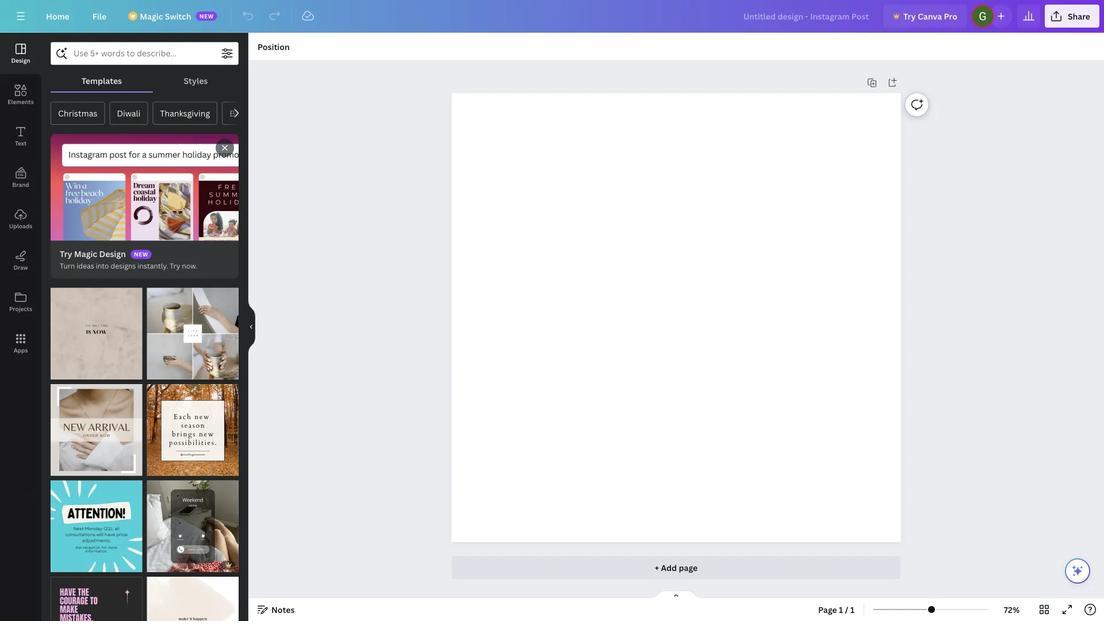 Task type: describe. For each thing, give the bounding box(es) containing it.
home
[[46, 11, 69, 22]]

position button
[[253, 37, 294, 56]]

styles button
[[153, 70, 239, 91]]

cream elegant new arrival instagram post image
[[51, 384, 142, 476]]

show pages image
[[649, 590, 704, 599]]

instagram post for a summer holiday promo image
[[51, 134, 239, 241]]

page
[[819, 604, 837, 615]]

draw
[[13, 263, 28, 271]]

file
[[92, 11, 107, 22]]

styles
[[184, 75, 208, 86]]

templates
[[81, 75, 122, 86]]

text
[[15, 139, 27, 147]]

orange natural fall quote instagram post group
[[147, 377, 239, 476]]

+ add page button
[[452, 556, 901, 579]]

black friday
[[230, 108, 275, 119]]

pro
[[944, 11, 958, 22]]

now.
[[182, 261, 198, 271]]

try canva pro button
[[884, 5, 967, 28]]

diwali button
[[110, 102, 148, 125]]

72% button
[[994, 601, 1031, 619]]

side panel tab list
[[0, 33, 41, 364]]

magic inside main menu bar
[[140, 11, 163, 22]]

projects
[[9, 305, 32, 313]]

instantly.
[[138, 261, 168, 271]]

canva assistant image
[[1071, 564, 1085, 578]]

text button
[[0, 116, 41, 157]]

elements
[[8, 98, 34, 106]]

diwali
[[117, 108, 141, 119]]

uploads
[[9, 222, 32, 230]]

friday
[[253, 108, 275, 119]]

Use 5+ words to describe... search field
[[74, 43, 216, 64]]

file button
[[83, 5, 116, 28]]

neutral minimalist simple elegant marble quote instagram post image
[[51, 288, 142, 380]]

Design title text field
[[734, 5, 880, 28]]

black
[[230, 108, 251, 119]]

black friday button
[[222, 102, 283, 125]]

thanksgiving
[[160, 108, 210, 119]]

canva
[[918, 11, 942, 22]]

switch
[[165, 11, 191, 22]]

hide image
[[248, 299, 255, 355]]

design inside button
[[11, 56, 30, 64]]

draw button
[[0, 240, 41, 281]]

turn
[[60, 261, 75, 271]]

elements button
[[0, 74, 41, 116]]

main menu bar
[[0, 0, 1105, 33]]

brand
[[12, 181, 29, 188]]

minimal square photo collage photography instagram post group
[[147, 281, 239, 380]]

designs
[[111, 261, 136, 271]]

turquoise modern warning with rays instagram post image
[[51, 481, 142, 572]]

brand button
[[0, 157, 41, 198]]

0 horizontal spatial magic
[[74, 249, 97, 259]]

notes button
[[253, 601, 299, 619]]

share button
[[1045, 5, 1100, 28]]



Task type: vqa. For each thing, say whether or not it's contained in the screenshot.
WEEKEND CALLING UI INSTAGRAM POST image
yes



Task type: locate. For each thing, give the bounding box(es) containing it.
1 horizontal spatial new
[[199, 12, 214, 20]]

thanksgiving button
[[153, 102, 218, 125]]

1 horizontal spatial magic
[[140, 11, 163, 22]]

0 vertical spatial design
[[11, 56, 30, 64]]

/
[[845, 604, 849, 615]]

1 vertical spatial magic
[[74, 249, 97, 259]]

design up the elements button
[[11, 56, 30, 64]]

page
[[679, 562, 698, 573]]

turquoise modern warning with rays instagram post group
[[51, 474, 142, 572]]

try up turn
[[60, 249, 72, 259]]

72%
[[1004, 604, 1020, 615]]

new up instantly. at the top
[[134, 250, 148, 258]]

magic up ideas
[[74, 249, 97, 259]]

0 horizontal spatial new
[[134, 250, 148, 258]]

try inside button
[[904, 11, 916, 22]]

magic switch
[[140, 11, 191, 22]]

design
[[11, 56, 30, 64], [99, 249, 126, 259]]

weekend calling ui instagram post group
[[147, 474, 239, 572]]

neutral minimalist simple elegant marble quote instagram post group
[[51, 281, 142, 380]]

+ add page
[[655, 562, 698, 573]]

0 vertical spatial new
[[199, 12, 214, 20]]

ideas
[[77, 261, 94, 271]]

projects button
[[0, 281, 41, 323]]

christmas
[[58, 108, 97, 119]]

new right switch at the left of page
[[199, 12, 214, 20]]

1 1 from the left
[[839, 604, 844, 615]]

design up into on the top of the page
[[99, 249, 126, 259]]

magic
[[140, 11, 163, 22], [74, 249, 97, 259]]

new
[[199, 12, 214, 20], [134, 250, 148, 258]]

1 vertical spatial design
[[99, 249, 126, 259]]

try canva pro
[[904, 11, 958, 22]]

try left now.
[[170, 261, 180, 271]]

home link
[[37, 5, 79, 28]]

position
[[258, 41, 290, 52]]

1 vertical spatial new
[[134, 250, 148, 258]]

0 horizontal spatial 1
[[839, 604, 844, 615]]

neutral minimal simple elegant quote instagram post group
[[147, 570, 239, 621]]

add
[[661, 562, 677, 573]]

neutral minimal simple elegant quote instagram post image
[[147, 577, 239, 621]]

2 1 from the left
[[851, 604, 855, 615]]

1 horizontal spatial try
[[170, 261, 180, 271]]

1 horizontal spatial 1
[[851, 604, 855, 615]]

orange natural fall quote instagram post image
[[147, 384, 239, 476]]

into
[[96, 261, 109, 271]]

0 horizontal spatial try
[[60, 249, 72, 259]]

christmas button
[[51, 102, 105, 125]]

magic left switch at the left of page
[[140, 11, 163, 22]]

+
[[655, 562, 659, 573]]

black pink bold and simple business quote instagram post group
[[51, 570, 142, 621]]

minimal square photo collage photography instagram post image
[[147, 288, 239, 380]]

1 right /
[[851, 604, 855, 615]]

apps button
[[0, 323, 41, 364]]

uploads button
[[0, 198, 41, 240]]

try magic design
[[60, 249, 126, 259]]

turn ideas into designs instantly. try now.
[[60, 261, 198, 271]]

try
[[904, 11, 916, 22], [60, 249, 72, 259], [170, 261, 180, 271]]

page 1 / 1
[[819, 604, 855, 615]]

1 left /
[[839, 604, 844, 615]]

0 vertical spatial magic
[[140, 11, 163, 22]]

try left the canva
[[904, 11, 916, 22]]

weekend calling ui instagram post image
[[147, 481, 239, 572]]

0 vertical spatial try
[[904, 11, 916, 22]]

try for try canva pro
[[904, 11, 916, 22]]

share
[[1068, 11, 1091, 22]]

0 horizontal spatial design
[[11, 56, 30, 64]]

2 horizontal spatial try
[[904, 11, 916, 22]]

apps
[[14, 346, 28, 354]]

new inside main menu bar
[[199, 12, 214, 20]]

design button
[[0, 33, 41, 74]]

1 horizontal spatial design
[[99, 249, 126, 259]]

2 vertical spatial try
[[170, 261, 180, 271]]

cream elegant new arrival instagram post group
[[51, 377, 142, 476]]

templates button
[[51, 70, 153, 91]]

try for try magic design
[[60, 249, 72, 259]]

black pink bold and simple business quote instagram post image
[[51, 577, 142, 621]]

1 vertical spatial try
[[60, 249, 72, 259]]

notes
[[272, 604, 295, 615]]

1
[[839, 604, 844, 615], [851, 604, 855, 615]]



